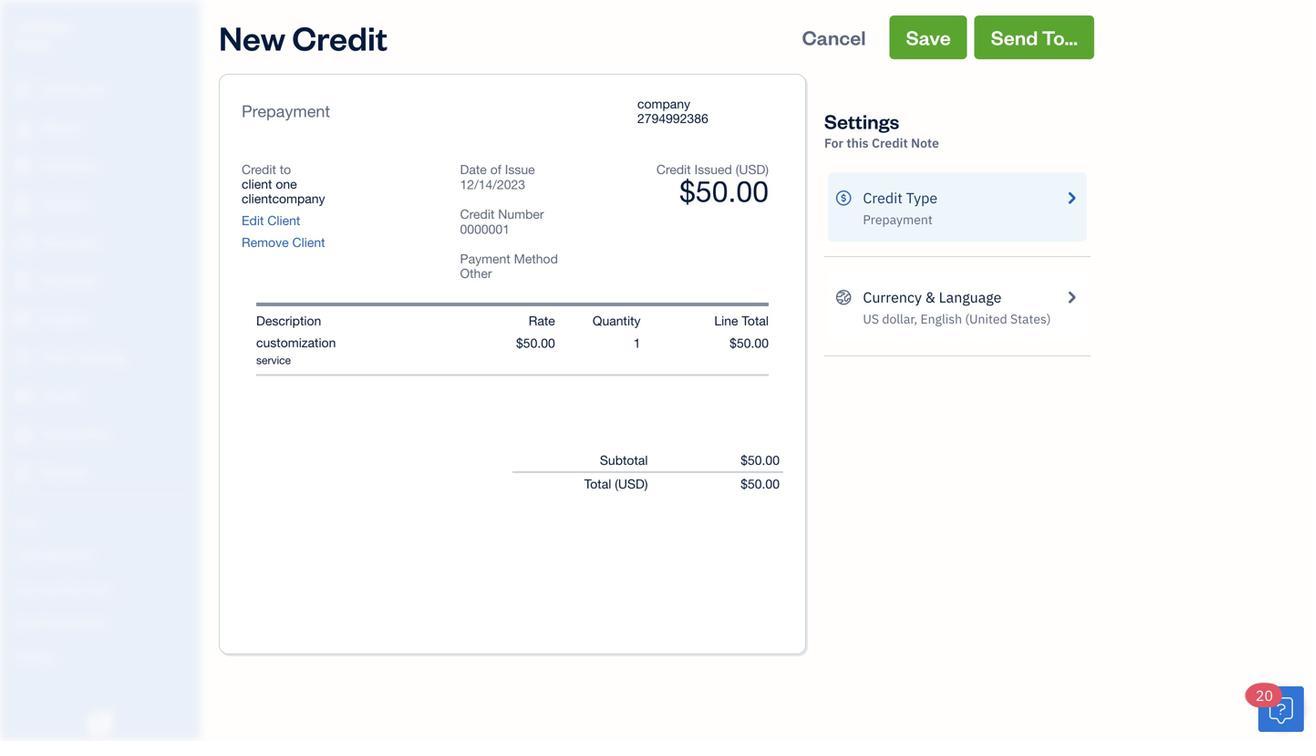 Task type: locate. For each thing, give the bounding box(es) containing it.
client
[[267, 213, 300, 228], [292, 235, 325, 250]]

0 vertical spatial (usd)
[[736, 162, 769, 177]]

company owner
[[15, 17, 71, 51]]

team members link
[[5, 540, 195, 572]]

company inside main element
[[15, 17, 71, 34]]

0 vertical spatial chevronright image
[[1063, 187, 1080, 209]]

credit left issued
[[657, 162, 691, 177]]

chevronright image for currency & language
[[1063, 286, 1080, 308]]

company for company owner
[[15, 17, 71, 34]]

client image
[[12, 119, 34, 138]]

0 vertical spatial prepayment
[[242, 102, 330, 121]]

items and services link
[[5, 574, 195, 606]]

send to...
[[991, 24, 1078, 50]]

payment
[[460, 251, 511, 266]]

items and services
[[14, 581, 110, 596]]

settings inside main element
[[14, 649, 55, 664]]

credit left "to"
[[242, 162, 276, 177]]

total down subtotal
[[584, 477, 611, 492]]

cancel button
[[786, 16, 883, 59]]

credit inside credit to client one clientcompany edit client remove client
[[242, 162, 276, 177]]

settings inside settings for this credit note
[[825, 108, 900, 134]]

credit inside credit issued (usd) $50.00
[[657, 162, 691, 177]]

0 horizontal spatial (usd)
[[615, 477, 648, 492]]

2794992386
[[638, 111, 709, 126]]

$50.00 for subtotal
[[741, 453, 780, 468]]

0 horizontal spatial total
[[584, 477, 611, 492]]

company
[[15, 17, 71, 34], [638, 96, 691, 111]]

$50.00
[[680, 174, 769, 208], [741, 453, 780, 468], [741, 477, 780, 492]]

(usd) right issued
[[736, 162, 769, 177]]

send to... button
[[975, 16, 1094, 59]]

1 horizontal spatial (usd)
[[736, 162, 769, 177]]

settings up this
[[825, 108, 900, 134]]

states)
[[1011, 311, 1051, 327]]

prepayment down credit type
[[863, 211, 933, 228]]

chevronright image for credit type
[[1063, 187, 1080, 209]]

send
[[991, 24, 1038, 50]]

new
[[219, 16, 286, 59]]

1 horizontal spatial total
[[742, 313, 769, 328]]

(usd) inside credit issued (usd) $50.00
[[736, 162, 769, 177]]

description
[[256, 313, 321, 328]]

20
[[1256, 686, 1273, 705]]

client right remove
[[292, 235, 325, 250]]

this
[[847, 135, 869, 151]]

client down clientcompany
[[267, 213, 300, 228]]

credit
[[292, 16, 388, 59], [872, 135, 908, 151], [242, 162, 276, 177], [657, 162, 691, 177], [863, 188, 903, 207], [460, 207, 495, 222]]

1 horizontal spatial company
[[638, 96, 691, 111]]

credit down date of issue 'text field'
[[460, 207, 495, 222]]

us
[[863, 311, 879, 327]]

language
[[939, 288, 1002, 307]]

1 vertical spatial settings
[[14, 649, 55, 664]]

0 vertical spatial $50.00
[[680, 174, 769, 208]]

us dollar, english (united states)
[[863, 311, 1051, 327]]

1 vertical spatial chevronright image
[[1063, 286, 1080, 308]]

to
[[280, 162, 291, 177]]

2 chevronright image from the top
[[1063, 286, 1080, 308]]

chevronright image
[[1063, 187, 1080, 209], [1063, 286, 1080, 308]]

services
[[66, 581, 110, 596]]

prepayment
[[242, 102, 330, 121], [863, 211, 933, 228]]

cancel
[[802, 24, 866, 50]]

currencyandlanguage image
[[835, 286, 852, 308]]

freshbooks image
[[86, 712, 115, 734]]

timer image
[[12, 349, 34, 368]]

settings down bank
[[14, 649, 55, 664]]

Credit Number text field
[[460, 222, 596, 237]]

new credit
[[219, 16, 388, 59]]

client
[[242, 176, 272, 192]]

1 chevronright image from the top
[[1063, 187, 1080, 209]]

1 vertical spatial prepayment
[[863, 211, 933, 228]]

of
[[490, 162, 502, 177]]

total up amount (usd) text box at the right top
[[742, 313, 769, 328]]

credit left type at the right of the page
[[863, 188, 903, 207]]

credit right new
[[292, 16, 388, 59]]

settings
[[825, 108, 900, 134], [14, 649, 55, 664]]

Date of Issue text field
[[460, 177, 538, 192]]

Enter an Item Description text field
[[256, 353, 470, 368]]

Amount (USD) text field
[[515, 336, 555, 351]]

1 horizontal spatial prepayment
[[863, 211, 933, 228]]

credit for credit number
[[460, 207, 495, 222]]

(usd)
[[736, 162, 769, 177], [615, 477, 648, 492]]

invoice image
[[12, 196, 34, 214]]

apps
[[14, 514, 41, 529]]

money image
[[12, 388, 34, 406]]

for
[[825, 135, 844, 151]]

credit for credit type
[[863, 188, 903, 207]]

line
[[714, 313, 738, 328]]

clientcompany
[[242, 191, 325, 206]]

$50.00 inside credit issued (usd) $50.00
[[680, 174, 769, 208]]

project image
[[12, 311, 34, 329]]

number
[[498, 207, 544, 222]]

company inside company 2794992386
[[638, 96, 691, 111]]

chart image
[[12, 426, 34, 444]]

1 vertical spatial company
[[638, 96, 691, 111]]

1 horizontal spatial settings
[[825, 108, 900, 134]]

english
[[921, 311, 962, 327]]

credit right this
[[872, 135, 908, 151]]

bank
[[14, 615, 40, 630]]

connections
[[42, 615, 107, 630]]

0 horizontal spatial settings
[[14, 649, 55, 664]]

edit client button
[[242, 213, 300, 228]]

0 vertical spatial total
[[742, 313, 769, 328]]

total
[[742, 313, 769, 328], [584, 477, 611, 492]]

edit
[[242, 213, 264, 228]]

0 vertical spatial company
[[15, 17, 71, 34]]

prepayment up "to"
[[242, 102, 330, 121]]

1 vertical spatial $50.00
[[741, 453, 780, 468]]

0 horizontal spatial company
[[15, 17, 71, 34]]

estimate image
[[12, 158, 34, 176]]

&
[[926, 288, 936, 307]]

(usd) down subtotal
[[615, 477, 648, 492]]

credit inside settings for this credit note
[[872, 135, 908, 151]]

1 vertical spatial total
[[584, 477, 611, 492]]

2 vertical spatial $50.00
[[741, 477, 780, 492]]

to...
[[1042, 24, 1078, 50]]

0 vertical spatial settings
[[825, 108, 900, 134]]



Task type: vqa. For each thing, say whether or not it's contained in the screenshot.
Dashboard
no



Task type: describe. For each thing, give the bounding box(es) containing it.
date of issue
[[460, 162, 535, 177]]

currency & language
[[863, 288, 1002, 307]]

settings link
[[5, 641, 195, 673]]

members
[[45, 548, 93, 563]]

company for company 2794992386
[[638, 96, 691, 111]]

dollar,
[[882, 311, 918, 327]]

1 vertical spatial client
[[292, 235, 325, 250]]

team
[[14, 548, 42, 563]]

company 2794992386
[[638, 96, 709, 126]]

settings for settings for this credit note
[[825, 108, 900, 134]]

issued
[[695, 162, 732, 177]]

report image
[[12, 464, 34, 482]]

other
[[460, 266, 492, 281]]

$50.00 for total (usd)
[[741, 477, 780, 492]]

total (usd)
[[584, 477, 648, 492]]

team members
[[14, 548, 93, 563]]

note
[[911, 135, 939, 151]]

credit issued (usd) $50.00
[[657, 162, 769, 208]]

0 horizontal spatial prepayment
[[242, 102, 330, 121]]

payment image
[[12, 234, 34, 253]]

Item Quantity text field
[[614, 336, 641, 351]]

method
[[514, 251, 558, 266]]

type
[[906, 188, 938, 207]]

save button
[[890, 16, 967, 59]]

dollarsigncircle image
[[835, 187, 852, 209]]

settings for settings
[[14, 649, 55, 664]]

(united
[[965, 311, 1007, 327]]

quantity
[[593, 313, 641, 328]]

credit to client one clientcompany edit client remove client
[[242, 162, 325, 250]]

and
[[44, 581, 63, 596]]

bank connections
[[14, 615, 107, 630]]

Amount (USD) text field
[[729, 336, 769, 351]]

items
[[14, 581, 42, 596]]

currency
[[863, 288, 922, 307]]

date
[[460, 162, 487, 177]]

0 vertical spatial client
[[267, 213, 300, 228]]

bank connections link
[[5, 607, 195, 639]]

one
[[276, 176, 297, 192]]

expense image
[[12, 273, 34, 291]]

rate
[[529, 313, 555, 328]]

apps link
[[5, 506, 195, 538]]

remove
[[242, 235, 289, 250]]

save
[[906, 24, 951, 50]]

issue
[[505, 162, 535, 177]]

main element
[[0, 0, 246, 742]]

credit for credit to client one clientcompany edit client remove client
[[242, 162, 276, 177]]

subtotal
[[600, 453, 648, 468]]

credit number
[[460, 207, 544, 222]]

credit type
[[863, 188, 938, 207]]

resource center badge image
[[1259, 687, 1304, 732]]

payment method other
[[460, 251, 558, 281]]

20 button
[[1247, 684, 1304, 732]]

settings for this credit note
[[825, 108, 939, 151]]

credit for credit issued (usd) $50.00
[[657, 162, 691, 177]]

Enter an Item Name text field
[[256, 336, 470, 350]]

other button
[[460, 266, 596, 281]]

remove client button
[[242, 235, 325, 250]]

owner
[[15, 36, 51, 51]]

1 vertical spatial (usd)
[[615, 477, 648, 492]]

dashboard image
[[12, 81, 34, 99]]

line total
[[714, 313, 769, 328]]



